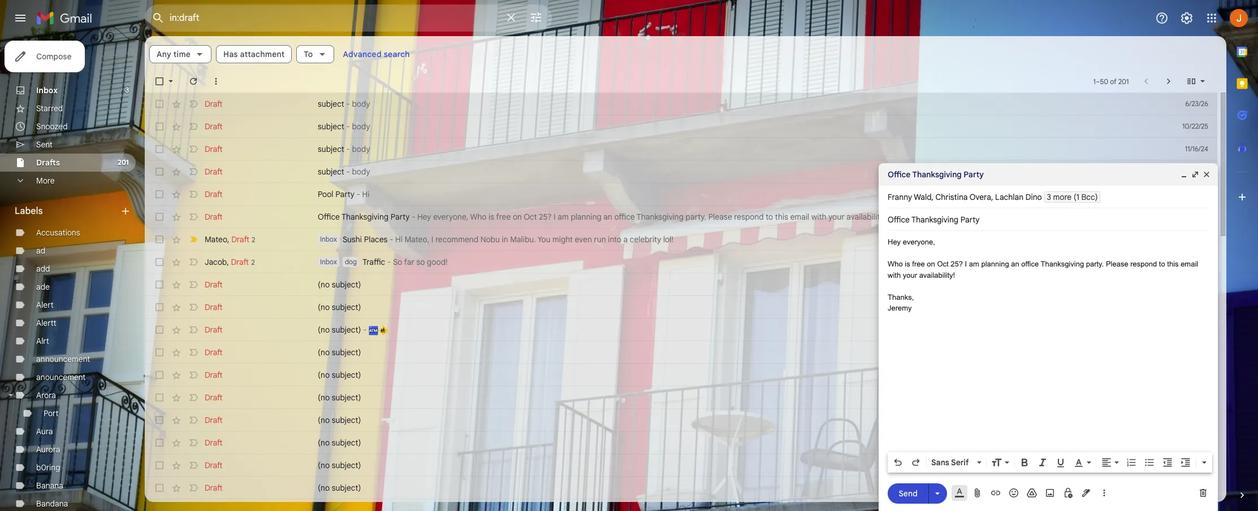 Task type: vqa. For each thing, say whether or not it's contained in the screenshot.
(no related to second (no subject) link from the bottom
yes



Task type: describe. For each thing, give the bounding box(es) containing it.
subject - body for 10/22/25
[[318, 122, 370, 132]]

2 sep 14 from the top
[[1189, 484, 1209, 493]]

banana link
[[36, 481, 63, 492]]

draft for 1st row from the top of the page
[[205, 99, 223, 109]]

(no subject) for (no subject) link associated with 15th row from the top
[[318, 416, 361, 426]]

drafts
[[36, 158, 60, 168]]

pop out image
[[1191, 170, 1200, 179]]

2 vertical spatial inbox
[[320, 258, 337, 266]]

sans serif
[[932, 458, 969, 468]]

(no for (no subject) link related to 6th row from the bottom of the page
[[318, 393, 330, 403]]

cell for 6th row from the bottom of the page
[[1177, 393, 1218, 404]]

so
[[417, 257, 425, 268]]

(no for (no subject) link for 12th row
[[318, 348, 330, 358]]

everyone, inside message body text field
[[903, 238, 935, 247]]

6 subject) from the top
[[332, 393, 361, 403]]

cell for 10th row from the bottom of the page
[[1177, 302, 1218, 313]]

10 row from the top
[[145, 296, 1218, 319]]

hey inside row
[[417, 212, 431, 222]]

2 for jacob
[[251, 258, 255, 267]]

sans serif option
[[929, 458, 975, 469]]

1 sep 14 from the top
[[1189, 462, 1209, 470]]

3 (no subject) from the top
[[318, 325, 361, 335]]

hey everyone,
[[888, 238, 938, 247]]

discard draft ‪(⌘⇧d)‬ image
[[1198, 488, 1209, 499]]

italic ‪(⌘i)‬ image
[[1037, 458, 1049, 469]]

more
[[36, 176, 55, 186]]

email inside who is free on oct 25? i am planning an office thanksgiving party. please respond to this email with your availability!
[[1181, 260, 1199, 269]]

advanced
[[343, 49, 382, 59]]

(no subject) for (no subject) link associated with 10th row from the bottom of the page
[[318, 303, 361, 313]]

to button
[[297, 45, 334, 63]]

thanksgiving up the lol!
[[637, 212, 684, 222]]

more send options image
[[932, 488, 944, 500]]

9 row from the top
[[145, 274, 1218, 296]]

free inside row
[[496, 212, 511, 222]]

party for office thanksgiving party - hey everyone, who is free on oct 25? i am planning an office thanksgiving party. please respond to this email with your availability! thanks, jeremy
[[391, 212, 410, 222]]

cell for ninth row
[[1177, 279, 1218, 291]]

10/22/25
[[1183, 122, 1209, 131]]

subject - body for dec 29
[[318, 167, 370, 177]]

planning inside row
[[571, 212, 602, 222]]

4 subject) from the top
[[332, 348, 361, 358]]

inbox inside labels navigation
[[36, 85, 58, 96]]

draft for 10th row from the bottom of the page
[[205, 303, 223, 313]]

on inside row
[[513, 212, 522, 222]]

sent
[[36, 140, 53, 150]]

lol!
[[663, 235, 674, 245]]

starred
[[36, 104, 63, 114]]

(no subject) for 17th row from the top of the page's (no subject) link
[[318, 461, 361, 471]]

thanks, jeremy
[[888, 293, 914, 313]]

advanced search button
[[339, 44, 415, 64]]

any time
[[157, 49, 191, 59]]

accusations
[[36, 228, 80, 238]]

pool party - hi
[[318, 189, 370, 200]]

announcement
[[36, 355, 90, 365]]

redo ‪(⌘y)‬ image
[[911, 458, 922, 469]]

(no subject) for (no subject) link for 12th row
[[318, 348, 361, 358]]

planning inside who is free on oct 25? i am planning an office thanksgiving party. please respond to this email with your availability!
[[982, 260, 1009, 269]]

2 row from the top
[[145, 115, 1218, 138]]

has attachment
[[223, 49, 285, 59]]

jacob
[[205, 257, 227, 267]]

thanks, inside row
[[888, 212, 916, 222]]

undo ‪(⌘z)‬ image
[[893, 458, 904, 469]]

refresh image
[[188, 76, 199, 87]]

am inside who is free on oct 25? i am planning an office thanksgiving party. please respond to this email with your availability!
[[969, 260, 980, 269]]

inbox link
[[36, 85, 58, 96]]

this inside row
[[775, 212, 789, 222]]

older image
[[1164, 76, 1175, 87]]

main menu image
[[14, 11, 27, 25]]

indent less ‪(⌘[)‬ image
[[1162, 458, 1174, 469]]

body for 6/23/26
[[352, 99, 370, 109]]

snoozed
[[36, 122, 68, 132]]

even
[[575, 235, 592, 245]]

has attachment button
[[216, 45, 292, 63]]

compose
[[36, 51, 72, 62]]

7 subject) from the top
[[332, 416, 361, 426]]

party for office thanksgiving party
[[964, 170, 984, 180]]

11/16/24
[[1186, 145, 1209, 153]]

franny wald , christina overa , lachlan dino 3 more (1 bcc)
[[888, 192, 1098, 203]]

jeremy inside thanks, jeremy
[[888, 304, 912, 313]]

draft for 17th row from the top of the page
[[205, 461, 223, 471]]

anouncement link
[[36, 373, 86, 383]]

(no for 17th row from the top of the page's (no subject) link
[[318, 461, 330, 471]]

(no subject) for (no subject) link related to 6th row from the bottom of the page
[[318, 393, 361, 403]]

serif
[[951, 458, 969, 468]]

gmail image
[[36, 7, 98, 29]]

so
[[393, 257, 402, 268]]

nobu
[[481, 235, 500, 245]]

add link
[[36, 264, 50, 274]]

run
[[594, 235, 606, 245]]

0 horizontal spatial respond
[[734, 212, 764, 222]]

ade
[[36, 282, 50, 292]]

bold ‪(⌘b)‬ image
[[1019, 458, 1031, 469]]

labels
[[15, 206, 43, 217]]

office thanksgiving party - hey everyone, who is free on oct 25? i am planning an office thanksgiving party. please respond to this email with your availability! thanks, jeremy
[[318, 212, 944, 222]]

1 row from the top
[[145, 93, 1218, 115]]

port
[[44, 409, 59, 419]]

insert link ‪(⌘k)‬ image
[[990, 488, 1002, 499]]

6/23/26
[[1186, 100, 1209, 108]]

(no subject) link for ninth row
[[318, 279, 1156, 291]]

pool
[[318, 189, 334, 200]]

thanksgiving inside who is free on oct 25? i am planning an office thanksgiving party. please respond to this email with your availability!
[[1041, 260, 1084, 269]]

(no subject) link for 13th row from the top
[[318, 370, 1156, 381]]

into
[[608, 235, 622, 245]]

(no for (no subject) link related to ninth row
[[318, 280, 330, 290]]

b0ring link
[[36, 463, 60, 473]]

arora
[[36, 391, 56, 401]]

19 row from the top
[[145, 500, 1218, 512]]

draft for ninth row from the bottom of the page
[[205, 325, 223, 335]]

0 horizontal spatial hi
[[362, 189, 370, 200]]

insert photo image
[[1045, 488, 1056, 499]]

50
[[1100, 77, 1109, 86]]

3 subject) from the top
[[332, 325, 361, 335]]

sans
[[932, 458, 950, 468]]

1 subject) from the top
[[332, 280, 361, 290]]

alrt link
[[36, 337, 49, 347]]

(no for (no subject) link associated with 15th row from the top
[[318, 416, 330, 426]]

any
[[157, 49, 171, 59]]

thanksgiving up places
[[342, 212, 389, 222]]

time
[[174, 49, 191, 59]]

1 horizontal spatial i
[[554, 212, 556, 222]]

add
[[36, 264, 50, 274]]

i for with
[[965, 260, 967, 269]]

cell for ninth row from the bottom of the page
[[1177, 325, 1218, 336]]

office for office thanksgiving party - hey everyone, who is free on oct 25? i am planning an office thanksgiving party. please respond to this email with your availability! thanks, jeremy
[[318, 212, 340, 222]]

1 50 of 201
[[1094, 77, 1129, 86]]

5 subject) from the top
[[332, 371, 361, 381]]

alert
[[36, 300, 54, 311]]

respond inside who is free on oct 25? i am planning an office thanksgiving party. please respond to this email with your availability!
[[1131, 260, 1157, 269]]

2 vertical spatial 3
[[1205, 258, 1209, 266]]

lachlan
[[996, 192, 1024, 203]]

alertt
[[36, 318, 56, 329]]

thanksgiving up wald
[[913, 170, 962, 180]]

cell for 12th row
[[1177, 347, 1218, 359]]

1 14 from the top
[[1202, 462, 1209, 470]]

am inside row
[[558, 212, 569, 222]]

1 vertical spatial hi
[[395, 235, 403, 245]]

insert files using drive image
[[1027, 488, 1038, 499]]

dino
[[1026, 192, 1042, 203]]

cell for row containing mateo
[[1177, 234, 1218, 245]]

draft for 14th row from the bottom of the page
[[205, 212, 223, 222]]

13 row from the top
[[145, 364, 1218, 387]]

malibu.
[[510, 235, 536, 245]]

aurora link
[[36, 445, 60, 455]]

1 horizontal spatial 201
[[1119, 77, 1129, 86]]

mateo
[[205, 234, 227, 245]]

alrt
[[36, 337, 49, 347]]

cell for 15th row from the top
[[1177, 415, 1218, 427]]

1
[[1094, 77, 1096, 86]]

(no subject) for fourth row from the bottom of the page's (no subject) link
[[318, 438, 361, 449]]

recommend
[[436, 235, 479, 245]]

(no subject) link for 10th row from the bottom of the page
[[318, 302, 1156, 313]]

subject for dec 29
[[318, 167, 344, 177]]

aura
[[36, 427, 53, 437]]

office for office thanksgiving party
[[888, 170, 911, 180]]

row containing mateo
[[145, 229, 1218, 251]]

0 horizontal spatial please
[[709, 212, 732, 222]]

drafts link
[[36, 158, 60, 168]]

who inside who is free on oct 25? i am planning an office thanksgiving party. please respond to this email with your availability!
[[888, 260, 903, 269]]

(no subject) for (no subject) link for 18th row from the top
[[318, 484, 361, 494]]

more
[[1054, 192, 1072, 203]]

(no subject) for (no subject) link associated with 13th row from the top
[[318, 371, 361, 381]]

25? inside row
[[539, 212, 552, 222]]

more formatting options image
[[1199, 458, 1210, 469]]

25? inside who is free on oct 25? i am planning an office thanksgiving party. please respond to this email with your availability!
[[951, 260, 963, 269]]

availability! inside who is free on oct 25? i am planning an office thanksgiving party. please respond to this email with your availability!
[[920, 271, 956, 280]]

thu, sep 14, 2023, 2:35 pm element
[[1189, 438, 1209, 449]]

dec 29
[[1187, 167, 1209, 176]]

numbered list ‪(⌘⇧7)‬ image
[[1126, 458, 1138, 469]]

draft for 15th row from the top
[[205, 416, 223, 426]]

(no for (no subject) link associated with 10th row from the bottom of the page
[[318, 303, 330, 313]]

office thanksgiving party
[[888, 170, 984, 180]]

1 sep from the top
[[1189, 462, 1201, 470]]

aurora
[[36, 445, 60, 455]]

mateo,
[[405, 235, 429, 245]]

advanced search
[[343, 49, 410, 59]]

draft for 18th row from the bottom of the page
[[205, 122, 223, 132]]

of
[[1111, 77, 1117, 86]]

a
[[624, 235, 628, 245]]

send button
[[888, 484, 929, 504]]

draft for 13th row from the top
[[205, 371, 223, 381]]

2 horizontal spatial oct
[[1192, 258, 1203, 266]]

overa
[[970, 192, 992, 203]]

to inside row
[[766, 212, 773, 222]]

announcement link
[[36, 355, 90, 365]]

celebrity
[[630, 235, 661, 245]]

row containing jacob
[[145, 251, 1218, 274]]

subject for 6/23/26
[[318, 99, 344, 109]]



Task type: locate. For each thing, give the bounding box(es) containing it.
main content containing any time
[[145, 36, 1227, 512]]

office up franny
[[888, 170, 911, 180]]

party up mateo,
[[391, 212, 410, 222]]

traffic
[[363, 257, 385, 268]]

1 vertical spatial 201
[[118, 158, 129, 167]]

hi
[[362, 189, 370, 200], [395, 235, 403, 245]]

office up a
[[615, 212, 635, 222]]

on
[[513, 212, 522, 222], [927, 260, 935, 269]]

0 horizontal spatial this
[[775, 212, 789, 222]]

labels heading
[[15, 206, 120, 217]]

an down subject field
[[1012, 260, 1020, 269]]

underline ‪(⌘u)‬ image
[[1056, 458, 1067, 469]]

franny
[[888, 192, 912, 203]]

might
[[553, 235, 573, 245]]

1 horizontal spatial party
[[391, 212, 410, 222]]

0 vertical spatial email
[[791, 212, 810, 222]]

(no subject) link for 12th row
[[318, 347, 1156, 359]]

1 (no subject) link from the top
[[318, 279, 1156, 291]]

18 row from the top
[[145, 477, 1218, 500]]

3 subject - body from the top
[[318, 144, 370, 154]]

draft for ninth row
[[205, 280, 223, 290]]

thanks, down 'hey everyone,'
[[888, 293, 914, 302]]

sep 14 down 'more formatting options' icon
[[1189, 484, 1209, 493]]

1 subject - body from the top
[[318, 99, 370, 109]]

hey inside message body text field
[[888, 238, 901, 247]]

4 body from the top
[[352, 167, 370, 177]]

1 vertical spatial office
[[1022, 260, 1039, 269]]

sushi
[[343, 235, 362, 245]]

0 vertical spatial with
[[812, 212, 827, 222]]

sep
[[1189, 462, 1201, 470], [1189, 484, 1201, 493]]

0 vertical spatial 2
[[252, 236, 255, 244]]

9 (no subject) link from the top
[[318, 483, 1156, 494]]

is inside row
[[489, 212, 494, 222]]

0 horizontal spatial 201
[[118, 158, 129, 167]]

9 (no subject) from the top
[[318, 461, 361, 471]]

8 (no from the top
[[318, 438, 330, 449]]

0 vertical spatial hi
[[362, 189, 370, 200]]

0 vertical spatial sep
[[1189, 462, 1201, 470]]

to
[[304, 49, 313, 59]]

more button
[[0, 172, 136, 190]]

your
[[829, 212, 845, 222], [903, 271, 918, 280]]

5 (no from the top
[[318, 371, 330, 381]]

office down pool
[[318, 212, 340, 222]]

14
[[1202, 462, 1209, 470], [1202, 484, 1209, 493]]

7 (no from the top
[[318, 416, 330, 426]]

body
[[352, 99, 370, 109], [352, 122, 370, 132], [352, 144, 370, 154], [352, 167, 370, 177]]

3 inside the office thanksgiving party dialog
[[1047, 192, 1052, 203]]

0 vertical spatial office
[[615, 212, 635, 222]]

formatting options toolbar
[[888, 453, 1213, 473]]

draft for 3rd row from the top of the page
[[205, 144, 223, 154]]

with inside row
[[812, 212, 827, 222]]

2 cell from the top
[[1177, 212, 1218, 223]]

1 vertical spatial party
[[336, 189, 355, 200]]

body for 11/16/24
[[352, 144, 370, 154]]

this inside who is free on oct 25? i am planning an office thanksgiving party. please respond to this email with your availability!
[[1168, 260, 1179, 269]]

1 vertical spatial office
[[318, 212, 340, 222]]

0 vertical spatial please
[[709, 212, 732, 222]]

oct inside who is free on oct 25? i am planning an office thanksgiving party. please respond to this email with your availability!
[[938, 260, 949, 269]]

3 body from the top
[[352, 144, 370, 154]]

1 vertical spatial planning
[[982, 260, 1009, 269]]

b0ring
[[36, 463, 60, 473]]

0 vertical spatial inbox
[[36, 85, 58, 96]]

is up nobu
[[489, 212, 494, 222]]

(no for fourth row from the bottom of the page's (no subject) link
[[318, 438, 330, 449]]

(no subject) link for fourth row from the bottom of the page
[[318, 438, 1156, 449]]

0 horizontal spatial who
[[470, 212, 487, 222]]

office inside dialog
[[888, 170, 911, 180]]

everyone, down wald
[[903, 238, 935, 247]]

thanksgiving down subject field
[[1041, 260, 1084, 269]]

hey up mateo,
[[417, 212, 431, 222]]

christina
[[936, 192, 968, 203]]

201 inside labels navigation
[[118, 158, 129, 167]]

1 horizontal spatial to
[[1159, 260, 1166, 269]]

0 horizontal spatial planning
[[571, 212, 602, 222]]

4 cell from the top
[[1177, 279, 1218, 291]]

search mail image
[[148, 8, 169, 28]]

2 sep from the top
[[1189, 484, 1201, 493]]

9 cell from the top
[[1177, 393, 1218, 404]]

1 vertical spatial respond
[[1131, 260, 1157, 269]]

subject - body
[[318, 99, 370, 109], [318, 122, 370, 132], [318, 144, 370, 154], [318, 167, 370, 177]]

1 (no subject) from the top
[[318, 280, 361, 290]]

please inside who is free on oct 25? i am planning an office thanksgiving party. please respond to this email with your availability!
[[1106, 260, 1129, 269]]

1 vertical spatial am
[[969, 260, 980, 269]]

office inside row
[[615, 212, 635, 222]]

accusations link
[[36, 228, 80, 238]]

2 horizontal spatial i
[[965, 260, 967, 269]]

more options image
[[1101, 488, 1108, 499]]

0 vertical spatial planning
[[571, 212, 602, 222]]

your inside who is free on oct 25? i am planning an office thanksgiving party. please respond to this email with your availability!
[[903, 271, 918, 280]]

3 subject from the top
[[318, 144, 344, 154]]

body for dec 29
[[352, 167, 370, 177]]

email
[[791, 212, 810, 222], [1181, 260, 1199, 269]]

draft
[[205, 99, 223, 109], [205, 122, 223, 132], [205, 144, 223, 154], [205, 167, 223, 177], [205, 189, 223, 200], [205, 212, 223, 222], [232, 234, 249, 245], [231, 257, 249, 267], [205, 280, 223, 290], [205, 303, 223, 313], [205, 325, 223, 335], [205, 348, 223, 358], [205, 371, 223, 381], [205, 393, 223, 403], [205, 416, 223, 426], [205, 438, 223, 449], [205, 461, 223, 471], [205, 484, 223, 494]]

12 row from the top
[[145, 342, 1218, 364]]

you
[[538, 235, 551, 245]]

0 vertical spatial who
[[470, 212, 487, 222]]

everyone, up recommend
[[433, 212, 469, 222]]

thanksgiving
[[913, 170, 962, 180], [342, 212, 389, 222], [637, 212, 684, 222], [1041, 260, 1084, 269]]

who is free on oct 25? i am planning an office thanksgiving party. please respond to this email with your availability!
[[888, 260, 1199, 280]]

hey down franny
[[888, 238, 901, 247]]

clear search image
[[500, 6, 523, 29]]

0 horizontal spatial party.
[[686, 212, 707, 222]]

sep down indent more ‪(⌘])‬ image
[[1189, 484, 1201, 493]]

party right pool
[[336, 189, 355, 200]]

mateo , draft 2
[[205, 234, 255, 245]]

0 vertical spatial 14
[[1202, 462, 1209, 470]]

0 horizontal spatial jeremy
[[888, 304, 912, 313]]

7 (no subject) link from the top
[[318, 438, 1156, 449]]

is inside who is free on oct 25? i am planning an office thanksgiving party. please respond to this email with your availability!
[[905, 260, 911, 269]]

office inside who is free on oct 25? i am planning an office thanksgiving party. please respond to this email with your availability!
[[1022, 260, 1039, 269]]

advanced search options image
[[525, 6, 548, 29]]

inbox left dog
[[320, 258, 337, 266]]

on up malibu.
[[513, 212, 522, 222]]

8 subject) from the top
[[332, 438, 361, 449]]

, left the christina
[[932, 192, 934, 203]]

0 vertical spatial hey
[[417, 212, 431, 222]]

draft for 6th row from the bottom of the page
[[205, 393, 223, 403]]

port link
[[44, 409, 59, 419]]

i inside who is free on oct 25? i am planning an office thanksgiving party. please respond to this email with your availability!
[[965, 260, 967, 269]]

2 subject from the top
[[318, 122, 344, 132]]

subject for 10/22/25
[[318, 122, 344, 132]]

with inside who is free on oct 25? i am planning an office thanksgiving party. please respond to this email with your availability!
[[888, 271, 901, 280]]

6 (no subject) link from the top
[[318, 415, 1156, 427]]

1 cell from the top
[[1177, 189, 1218, 200]]

(no for (no subject) link associated with 13th row from the top
[[318, 371, 330, 381]]

who up nobu
[[470, 212, 487, 222]]

8 (no subject) link from the top
[[318, 460, 1156, 472]]

cell for 13th row from the top
[[1177, 370, 1218, 381]]

draft for 4th row
[[205, 167, 223, 177]]

0 vertical spatial party.
[[686, 212, 707, 222]]

0 vertical spatial availability!
[[847, 212, 886, 222]]

7 cell from the top
[[1177, 347, 1218, 359]]

1 body from the top
[[352, 99, 370, 109]]

1 horizontal spatial oct
[[938, 260, 949, 269]]

an inside row
[[604, 212, 613, 222]]

ad link
[[36, 246, 45, 256]]

(no subject) link for 15th row from the top
[[318, 415, 1156, 427]]

1 vertical spatial an
[[1012, 260, 1020, 269]]

(no subject) for (no subject) link related to ninth row
[[318, 280, 361, 290]]

5 (no subject) from the top
[[318, 371, 361, 381]]

1 vertical spatial who
[[888, 260, 903, 269]]

0 horizontal spatial office
[[318, 212, 340, 222]]

8 (no subject) from the top
[[318, 438, 361, 449]]

, down the mateo , draft 2 at the left
[[227, 257, 229, 267]]

has
[[223, 49, 238, 59]]

minimize image
[[1180, 170, 1189, 179]]

labels navigation
[[0, 36, 145, 512]]

free up in
[[496, 212, 511, 222]]

None checkbox
[[154, 76, 165, 87], [154, 121, 165, 132], [154, 144, 165, 155], [154, 212, 165, 223], [154, 257, 165, 268], [154, 302, 165, 313], [154, 347, 165, 359], [154, 370, 165, 381], [154, 415, 165, 427], [154, 483, 165, 494], [154, 76, 165, 87], [154, 121, 165, 132], [154, 144, 165, 155], [154, 212, 165, 223], [154, 257, 165, 268], [154, 302, 165, 313], [154, 347, 165, 359], [154, 370, 165, 381], [154, 415, 165, 427], [154, 483, 165, 494]]

oct
[[524, 212, 537, 222], [1192, 258, 1203, 266], [938, 260, 949, 269]]

party.
[[686, 212, 707, 222], [1086, 260, 1104, 269]]

ad
[[36, 246, 45, 256]]

0 horizontal spatial email
[[791, 212, 810, 222]]

5 cell from the top
[[1177, 302, 1218, 313]]

3 inside labels navigation
[[125, 86, 129, 94]]

5 row from the top
[[145, 183, 1218, 206]]

availability! inside row
[[847, 212, 886, 222]]

1 vertical spatial sep 14
[[1189, 484, 1209, 493]]

thanks,
[[888, 212, 916, 222], [888, 293, 914, 302]]

1 vertical spatial this
[[1168, 260, 1179, 269]]

1 subject from the top
[[318, 99, 344, 109]]

14 right indent more ‪(⌘])‬ image
[[1202, 462, 1209, 470]]

insert emoji ‪(⌘⇧2)‬ image
[[1009, 488, 1020, 499]]

7 row from the top
[[145, 229, 1218, 251]]

1 horizontal spatial on
[[927, 260, 935, 269]]

2 14 from the top
[[1202, 484, 1209, 493]]

1 vertical spatial hey
[[888, 238, 901, 247]]

2 inside the mateo , draft 2
[[252, 236, 255, 244]]

0 vertical spatial 3
[[125, 86, 129, 94]]

8 row from the top
[[145, 251, 1218, 274]]

4 subject from the top
[[318, 167, 344, 177]]

cell for 5th row from the top of the page
[[1177, 189, 1218, 200]]

email inside row
[[791, 212, 810, 222]]

party inside dialog
[[964, 170, 984, 180]]

2 thanks, from the top
[[888, 293, 914, 302]]

0 horizontal spatial party
[[336, 189, 355, 200]]

thanks, down franny
[[888, 212, 916, 222]]

is down 'hey everyone,'
[[905, 260, 911, 269]]

2 (no subject) link from the top
[[318, 302, 1156, 313]]

close image
[[1203, 170, 1212, 179]]

1 vertical spatial 3
[[1047, 192, 1052, 203]]

2 2 from the top
[[251, 258, 255, 267]]

0 vertical spatial 25?
[[539, 212, 552, 222]]

cell
[[1177, 189, 1218, 200], [1177, 212, 1218, 223], [1177, 234, 1218, 245], [1177, 279, 1218, 291], [1177, 302, 1218, 313], [1177, 325, 1218, 336], [1177, 347, 1218, 359], [1177, 370, 1218, 381], [1177, 393, 1218, 404], [1177, 415, 1218, 427]]

9 (no from the top
[[318, 461, 330, 471]]

2 horizontal spatial 3
[[1205, 258, 1209, 266]]

3 cell from the top
[[1177, 234, 1218, 245]]

1 vertical spatial 25?
[[951, 260, 963, 269]]

6 cell from the top
[[1177, 325, 1218, 336]]

10 cell from the top
[[1177, 415, 1218, 427]]

1 horizontal spatial planning
[[982, 260, 1009, 269]]

1 thanks, from the top
[[888, 212, 916, 222]]

jeremy inside row
[[917, 212, 944, 222]]

1 horizontal spatial everyone,
[[903, 238, 935, 247]]

2 down the mateo , draft 2 at the left
[[251, 258, 255, 267]]

good!
[[427, 257, 448, 268]]

party up 'overa'
[[964, 170, 984, 180]]

11 row from the top
[[145, 319, 1218, 342]]

draft for fourth row from the bottom of the page
[[205, 438, 223, 449]]

16 row from the top
[[145, 432, 1218, 455]]

0 horizontal spatial office
[[615, 212, 635, 222]]

1 (no from the top
[[318, 280, 330, 290]]

(no subject) link for 6th row from the bottom of the page
[[318, 393, 1156, 404]]

1 horizontal spatial jeremy
[[917, 212, 944, 222]]

0 vertical spatial sep 14
[[1189, 462, 1209, 470]]

an inside who is free on oct 25? i am planning an office thanksgiving party. please respond to this email with your availability!
[[1012, 260, 1020, 269]]

10 (no subject) from the top
[[318, 484, 361, 494]]

0 vertical spatial your
[[829, 212, 845, 222]]

aura link
[[36, 427, 53, 437]]

1 vertical spatial is
[[905, 260, 911, 269]]

inbox
[[36, 85, 58, 96], [320, 235, 337, 244], [320, 258, 337, 266]]

hi left mateo,
[[395, 235, 403, 245]]

more image
[[210, 76, 222, 87]]

1 vertical spatial i
[[432, 235, 434, 245]]

hi right pool
[[362, 189, 370, 200]]

1 horizontal spatial 3
[[1047, 192, 1052, 203]]

6 row from the top
[[145, 206, 1218, 229]]

(no subject) link for 17th row from the top of the page
[[318, 460, 1156, 472]]

14 down 'more formatting options' icon
[[1202, 484, 1209, 493]]

0 horizontal spatial an
[[604, 212, 613, 222]]

any time button
[[149, 45, 212, 63]]

compose button
[[5, 41, 85, 72]]

3 (no subject) link from the top
[[318, 347, 1156, 359]]

0 horizontal spatial 3
[[125, 86, 129, 94]]

0 vertical spatial this
[[775, 212, 789, 222]]

None checkbox
[[154, 98, 165, 110], [154, 166, 165, 178], [154, 189, 165, 200], [154, 234, 165, 245], [154, 279, 165, 291], [154, 325, 165, 336], [154, 393, 165, 404], [154, 438, 165, 449], [154, 460, 165, 472], [154, 98, 165, 110], [154, 166, 165, 178], [154, 189, 165, 200], [154, 234, 165, 245], [154, 279, 165, 291], [154, 325, 165, 336], [154, 393, 165, 404], [154, 438, 165, 449], [154, 460, 165, 472]]

2 subject) from the top
[[332, 303, 361, 313]]

body for 10/22/25
[[352, 122, 370, 132]]

ade link
[[36, 282, 50, 292]]

draft for 18th row from the top
[[205, 484, 223, 494]]

1 horizontal spatial office
[[1022, 260, 1039, 269]]

1 horizontal spatial am
[[969, 260, 980, 269]]

7 (no subject) from the top
[[318, 416, 361, 426]]

1 horizontal spatial availability!
[[920, 271, 956, 280]]

traffic - so far so good!
[[363, 257, 448, 268]]

1 vertical spatial everyone,
[[903, 238, 935, 247]]

who down 'hey everyone,'
[[888, 260, 903, 269]]

draft for 12th row
[[205, 348, 223, 358]]

1 2 from the top
[[252, 236, 255, 244]]

None search field
[[145, 5, 552, 32]]

(no for (no subject) link for 18th row from the top
[[318, 484, 330, 494]]

to inside who is free on oct 25? i am planning an office thanksgiving party. please respond to this email with your availability!
[[1159, 260, 1166, 269]]

2 inside jacob , draft 2
[[251, 258, 255, 267]]

i for lol!
[[432, 235, 434, 245]]

party
[[964, 170, 984, 180], [336, 189, 355, 200], [391, 212, 410, 222]]

Search mail text field
[[170, 12, 498, 24]]

0 horizontal spatial on
[[513, 212, 522, 222]]

bandana
[[36, 499, 68, 510]]

9 subject) from the top
[[332, 461, 361, 471]]

1 vertical spatial please
[[1106, 260, 1129, 269]]

2 vertical spatial party
[[391, 212, 410, 222]]

(no subject) link for 18th row from the top
[[318, 483, 1156, 494]]

free inside who is free on oct 25? i am planning an office thanksgiving party. please respond to this email with your availability!
[[913, 260, 925, 269]]

attachment
[[240, 49, 285, 59]]

oct 3
[[1192, 258, 1209, 266]]

on down 'hey everyone,'
[[927, 260, 935, 269]]

inbox up "starred" link
[[36, 85, 58, 96]]

i
[[554, 212, 556, 222], [432, 235, 434, 245], [965, 260, 967, 269]]

bandana link
[[36, 499, 68, 510]]

party. inside who is free on oct 25? i am planning an office thanksgiving party. please respond to this email with your availability!
[[1086, 260, 1104, 269]]

0 vertical spatial free
[[496, 212, 511, 222]]

alert link
[[36, 300, 54, 311]]

14 row from the top
[[145, 387, 1218, 410]]

1 horizontal spatial email
[[1181, 260, 1199, 269]]

2 horizontal spatial party
[[964, 170, 984, 180]]

3 (no from the top
[[318, 325, 330, 335]]

2 body from the top
[[352, 122, 370, 132]]

subject - body for 11/16/24
[[318, 144, 370, 154]]

0 vertical spatial office
[[888, 170, 911, 180]]

attach files image
[[972, 488, 984, 499]]

5 (no subject) link from the top
[[318, 393, 1156, 404]]

inbox left sushi
[[320, 235, 337, 244]]

🏧 image
[[369, 326, 378, 336]]

0 horizontal spatial your
[[829, 212, 845, 222]]

0 horizontal spatial availability!
[[847, 212, 886, 222]]

subject - body for 6/23/26
[[318, 99, 370, 109]]

3
[[125, 86, 129, 94], [1047, 192, 1052, 203], [1205, 258, 1209, 266]]

office
[[615, 212, 635, 222], [1022, 260, 1039, 269]]

dec
[[1187, 167, 1200, 176]]

1 horizontal spatial 25?
[[951, 260, 963, 269]]

places
[[364, 235, 388, 245]]

0 vertical spatial i
[[554, 212, 556, 222]]

bcc)
[[1082, 192, 1098, 203]]

0 vertical spatial party
[[964, 170, 984, 180]]

in
[[502, 235, 508, 245]]

1 horizontal spatial this
[[1168, 260, 1179, 269]]

8 cell from the top
[[1177, 370, 1218, 381]]

(1
[[1074, 192, 1080, 203]]

anouncement
[[36, 373, 86, 383]]

an up into
[[604, 212, 613, 222]]

toggle confidential mode image
[[1063, 488, 1074, 499]]

15 row from the top
[[145, 410, 1218, 432]]

support image
[[1156, 11, 1169, 25]]

1 vertical spatial 14
[[1202, 484, 1209, 493]]

17 row from the top
[[145, 455, 1218, 477]]

1 horizontal spatial an
[[1012, 260, 1020, 269]]

0 vertical spatial am
[[558, 212, 569, 222]]

0 horizontal spatial everyone,
[[433, 212, 469, 222]]

2 subject - body from the top
[[318, 122, 370, 132]]

25?
[[539, 212, 552, 222], [951, 260, 963, 269]]

planning
[[571, 212, 602, 222], [982, 260, 1009, 269]]

4 (no subject) link from the top
[[318, 370, 1156, 381]]

4 row from the top
[[145, 161, 1218, 183]]

bulleted list ‪(⌘⇧8)‬ image
[[1144, 458, 1156, 469]]

1 horizontal spatial who
[[888, 260, 903, 269]]

3 row from the top
[[145, 138, 1218, 161]]

please
[[709, 212, 732, 222], [1106, 260, 1129, 269]]

your inside row
[[829, 212, 845, 222]]

sep 14 down the thu, sep 14, 2023, 2:35 pm element
[[1189, 462, 1209, 470]]

1 horizontal spatial please
[[1106, 260, 1129, 269]]

29
[[1201, 167, 1209, 176]]

10 (no from the top
[[318, 484, 330, 494]]

Message Body text field
[[888, 237, 1209, 450]]

4 (no from the top
[[318, 348, 330, 358]]

search
[[384, 49, 410, 59]]

, left lachlan
[[992, 192, 994, 203]]

toggle split pane mode image
[[1186, 76, 1197, 87]]

office down subject field
[[1022, 260, 1039, 269]]

cell for 14th row from the bottom of the page
[[1177, 212, 1218, 223]]

1 vertical spatial with
[[888, 271, 901, 280]]

row
[[145, 93, 1218, 115], [145, 115, 1218, 138], [145, 138, 1218, 161], [145, 161, 1218, 183], [145, 183, 1218, 206], [145, 206, 1218, 229], [145, 229, 1218, 251], [145, 251, 1218, 274], [145, 274, 1218, 296], [145, 296, 1218, 319], [145, 319, 1218, 342], [145, 342, 1218, 364], [145, 364, 1218, 387], [145, 387, 1218, 410], [145, 410, 1218, 432], [145, 432, 1218, 455], [145, 455, 1218, 477], [145, 477, 1218, 500], [145, 500, 1218, 512]]

banana
[[36, 481, 63, 492]]

everyone,
[[433, 212, 469, 222], [903, 238, 935, 247]]

Subject field
[[888, 214, 1209, 226]]

2 (no subject) from the top
[[318, 303, 361, 313]]

0 vertical spatial jeremy
[[917, 212, 944, 222]]

1 vertical spatial email
[[1181, 260, 1199, 269]]

office thanksgiving party dialog
[[879, 163, 1218, 512]]

indent more ‪(⌘])‬ image
[[1181, 458, 1192, 469]]

,
[[932, 192, 934, 203], [992, 192, 994, 203], [227, 234, 229, 245], [227, 257, 229, 267]]

free down 'hey everyone,'
[[913, 260, 925, 269]]

settings image
[[1181, 11, 1194, 25]]

0 vertical spatial is
[[489, 212, 494, 222]]

6 (no subject) from the top
[[318, 393, 361, 403]]

thanks, inside message body text field
[[888, 293, 914, 302]]

0 horizontal spatial oct
[[524, 212, 537, 222]]

0 vertical spatial an
[[604, 212, 613, 222]]

4 (no subject) from the top
[[318, 348, 361, 358]]

draft for 5th row from the top of the page
[[205, 189, 223, 200]]

1 vertical spatial to
[[1159, 260, 1166, 269]]

4 subject - body from the top
[[318, 167, 370, 177]]

10 subject) from the top
[[332, 484, 361, 494]]

sep down the thu, sep 14, 2023, 2:35 pm element
[[1189, 462, 1201, 470]]

arora link
[[36, 391, 56, 401]]

subject
[[318, 99, 344, 109], [318, 122, 344, 132], [318, 144, 344, 154], [318, 167, 344, 177]]

1 horizontal spatial office
[[888, 170, 911, 180]]

0 horizontal spatial to
[[766, 212, 773, 222]]

subject for 11/16/24
[[318, 144, 344, 154]]

0 horizontal spatial am
[[558, 212, 569, 222]]

1 horizontal spatial with
[[888, 271, 901, 280]]

everyone, inside row
[[433, 212, 469, 222]]

with
[[812, 212, 827, 222], [888, 271, 901, 280]]

inbox inside inbox sushi places - hi mateo, i recommend nobu in malibu. you might even run into a celebrity lol!
[[320, 235, 337, 244]]

🚸 image
[[378, 326, 388, 336]]

main content
[[145, 36, 1227, 512]]

alertt link
[[36, 318, 56, 329]]

snoozed link
[[36, 122, 68, 132]]

who inside row
[[470, 212, 487, 222]]

, up jacob , draft 2 at the bottom left
[[227, 234, 229, 245]]

0 vertical spatial on
[[513, 212, 522, 222]]

1 vertical spatial party.
[[1086, 260, 1104, 269]]

2 up jacob , draft 2 at the bottom left
[[252, 236, 255, 244]]

6 (no from the top
[[318, 393, 330, 403]]

insert signature image
[[1081, 488, 1092, 499]]

1 vertical spatial on
[[927, 260, 935, 269]]

an
[[604, 212, 613, 222], [1012, 260, 1020, 269]]

on inside who is free on oct 25? i am planning an office thanksgiving party. please respond to this email with your availability!
[[927, 260, 935, 269]]

2 for mateo
[[252, 236, 255, 244]]

tab list
[[1227, 36, 1259, 471]]

2 (no from the top
[[318, 303, 330, 313]]



